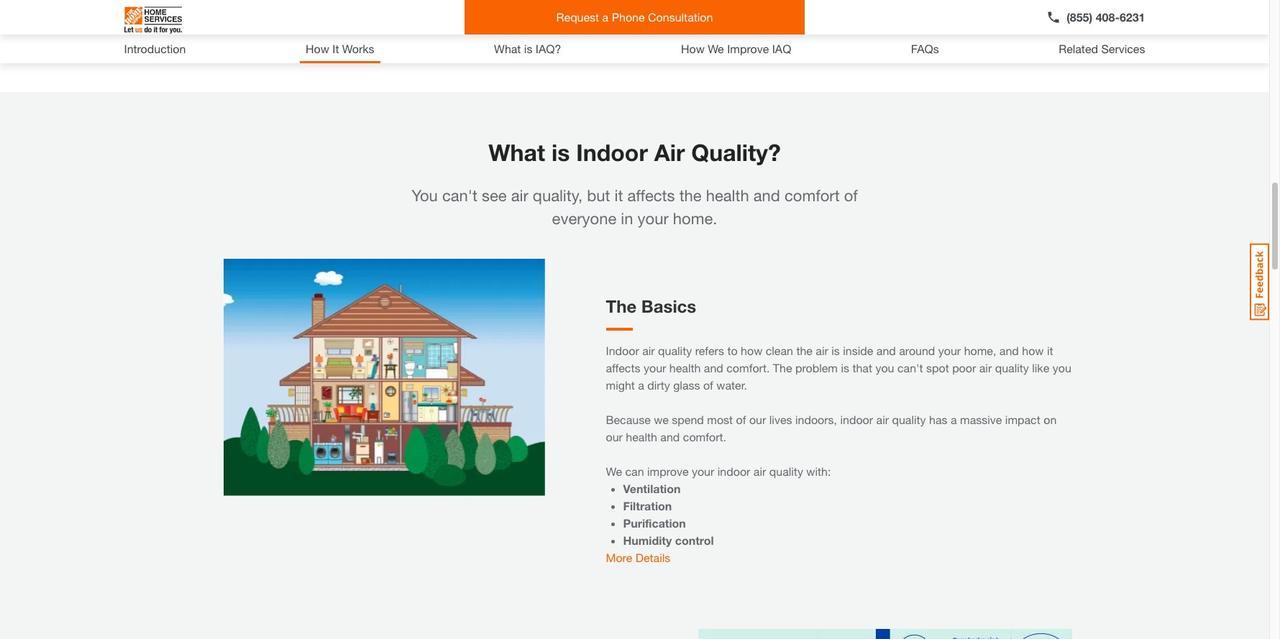 Task type: locate. For each thing, give the bounding box(es) containing it.
1 horizontal spatial comfort.
[[727, 361, 770, 375]]

comfort. down the most
[[683, 430, 727, 444]]

can't inside the indoor air quality refers to how clean the air is inside and around your home, and how it affects your health and comfort. the problem is that you can't spot poor air quality like you might a dirty glass of water.
[[898, 361, 923, 375]]

1 vertical spatial we
[[606, 465, 622, 478]]

what for what is indoor air quality?
[[489, 139, 545, 166]]

our down "because"
[[606, 430, 623, 444]]

you right that
[[876, 361, 895, 375]]

air inside the because we spend most of our lives indoors, indoor air quality has a massive impact on our health and comfort.
[[877, 413, 889, 427]]

1 how from the left
[[741, 344, 763, 358]]

phone
[[612, 10, 645, 24]]

what for what is iaq?
[[494, 42, 521, 55]]

everyone
[[552, 209, 617, 228]]

1 horizontal spatial it
[[1048, 344, 1054, 358]]

2 horizontal spatial health
[[706, 186, 749, 205]]

quality left with:
[[770, 465, 804, 478]]

clean
[[766, 344, 794, 358]]

because we spend most of our lives indoors, indoor air quality has a massive impact on our health and comfort.
[[606, 413, 1057, 444]]

0 horizontal spatial how
[[306, 42, 329, 55]]

what left iaq?
[[494, 42, 521, 55]]

(855) 408-6231
[[1067, 10, 1146, 24]]

1 vertical spatial a
[[638, 378, 645, 392]]

0 horizontal spatial indoor
[[718, 465, 751, 478]]

(855)
[[1067, 10, 1093, 24]]

home.
[[673, 209, 718, 228]]

1 vertical spatial health
[[670, 361, 701, 375]]

indoor
[[577, 139, 648, 166], [606, 344, 639, 358]]

health up glass
[[670, 361, 701, 375]]

indoor up but
[[577, 139, 648, 166]]

affects up might in the left bottom of the page
[[606, 361, 641, 375]]

and down the refers
[[704, 361, 724, 375]]

1 horizontal spatial health
[[670, 361, 701, 375]]

2 vertical spatial a
[[951, 413, 957, 427]]

0 horizontal spatial the
[[680, 186, 702, 205]]

0 horizontal spatial it
[[615, 186, 623, 205]]

indoor
[[841, 413, 874, 427], [718, 465, 751, 478]]

indoor right indoors,
[[841, 413, 874, 427]]

1 vertical spatial comfort.
[[683, 430, 727, 444]]

faqs
[[911, 42, 939, 55]]

1 horizontal spatial how
[[681, 42, 705, 55]]

and inside the because we spend most of our lives indoors, indoor air quality has a massive impact on our health and comfort.
[[661, 430, 680, 444]]

quality left like
[[996, 361, 1029, 375]]

how it works
[[306, 42, 375, 55]]

the inside the indoor air quality refers to how clean the air is inside and around your home, and how it affects your health and comfort. the problem is that you can't spot poor air quality like you might a dirty glass of water.
[[773, 361, 793, 375]]

1 vertical spatial indoor
[[606, 344, 639, 358]]

and
[[754, 186, 781, 205], [877, 344, 896, 358], [1000, 344, 1019, 358], [704, 361, 724, 375], [661, 430, 680, 444]]

the inside you can't see air quality, but it affects the health and comfort of everyone in your home.
[[680, 186, 702, 205]]

0 horizontal spatial our
[[606, 430, 623, 444]]

the down clean
[[773, 361, 793, 375]]

0 vertical spatial can't
[[442, 186, 478, 205]]

health
[[706, 186, 749, 205], [670, 361, 701, 375], [626, 430, 658, 444]]

of
[[844, 186, 858, 205], [704, 378, 714, 392], [736, 413, 746, 427]]

0 vertical spatial health
[[706, 186, 749, 205]]

we inside we can improve your indoor air quality with: ventilation filtration purification humidity control
[[606, 465, 622, 478]]

health inside you can't see air quality, but it affects the health and comfort of everyone in your home.
[[706, 186, 749, 205]]

refers
[[696, 344, 724, 358]]

we left can
[[606, 465, 622, 478]]

your right the improve
[[692, 465, 715, 478]]

it right but
[[615, 186, 623, 205]]

air inside we can improve your indoor air quality with: ventilation filtration purification humidity control
[[754, 465, 767, 478]]

0 vertical spatial what
[[494, 42, 521, 55]]

air right see
[[511, 186, 529, 205]]

we left improve
[[708, 42, 724, 55]]

a inside button
[[603, 10, 609, 24]]

is
[[524, 42, 533, 55], [552, 139, 570, 166], [832, 344, 840, 358], [841, 361, 850, 375]]

1 how from the left
[[306, 42, 329, 55]]

it
[[615, 186, 623, 205], [1048, 344, 1054, 358]]

comfort.
[[727, 361, 770, 375], [683, 430, 727, 444]]

1 horizontal spatial you
[[1053, 361, 1072, 375]]

0 vertical spatial of
[[844, 186, 858, 205]]

your
[[638, 209, 669, 228], [939, 344, 961, 358], [644, 361, 667, 375], [692, 465, 715, 478]]

most
[[707, 413, 733, 427]]

2 horizontal spatial a
[[951, 413, 957, 427]]

1 horizontal spatial the
[[797, 344, 813, 358]]

1 vertical spatial the
[[773, 361, 793, 375]]

how for how it works
[[306, 42, 329, 55]]

0 vertical spatial our
[[750, 413, 767, 427]]

0 horizontal spatial a
[[603, 10, 609, 24]]

health up home.
[[706, 186, 749, 205]]

home,
[[965, 344, 997, 358]]

1 horizontal spatial of
[[736, 413, 746, 427]]

related
[[1059, 42, 1099, 55]]

0 vertical spatial it
[[615, 186, 623, 205]]

can't down the around
[[898, 361, 923, 375]]

how down consultation
[[681, 42, 705, 55]]

0 horizontal spatial health
[[626, 430, 658, 444]]

filtration
[[623, 499, 672, 513]]

1 vertical spatial indoor
[[718, 465, 751, 478]]

and left comfort
[[754, 186, 781, 205]]

iaq?
[[536, 42, 562, 55]]

indoor inside we can improve your indoor air quality with: ventilation filtration purification humidity control
[[718, 465, 751, 478]]

our
[[750, 413, 767, 427], [606, 430, 623, 444]]

2 horizontal spatial of
[[844, 186, 858, 205]]

more details link
[[606, 551, 671, 565]]

the
[[680, 186, 702, 205], [797, 344, 813, 358]]

how
[[741, 344, 763, 358], [1023, 344, 1044, 358]]

the left basics on the top
[[606, 296, 637, 317]]

you
[[412, 186, 438, 205]]

and right inside
[[877, 344, 896, 358]]

inside
[[843, 344, 874, 358]]

1 horizontal spatial a
[[638, 378, 645, 392]]

1 vertical spatial our
[[606, 430, 623, 444]]

air left with:
[[754, 465, 767, 478]]

quality inside we can improve your indoor air quality with: ventilation filtration purification humidity control
[[770, 465, 804, 478]]

0 vertical spatial affects
[[628, 186, 675, 205]]

affects inside the indoor air quality refers to how clean the air is inside and around your home, and how it affects your health and comfort. the problem is that you can't spot poor air quality like you might a dirty glass of water.
[[606, 361, 641, 375]]

we
[[708, 42, 724, 55], [606, 465, 622, 478]]

the
[[606, 296, 637, 317], [773, 361, 793, 375]]

0 horizontal spatial comfort.
[[683, 430, 727, 444]]

what
[[494, 42, 521, 55], [489, 139, 545, 166]]

a left dirty
[[638, 378, 645, 392]]

indoors,
[[796, 413, 838, 427]]

we can improve your indoor air quality with: ventilation filtration purification humidity control
[[606, 465, 831, 548]]

of right glass
[[704, 378, 714, 392]]

1 vertical spatial what
[[489, 139, 545, 166]]

0 vertical spatial indoor
[[841, 413, 874, 427]]

how right to
[[741, 344, 763, 358]]

of right comfort
[[844, 186, 858, 205]]

0 vertical spatial a
[[603, 10, 609, 24]]

0 horizontal spatial how
[[741, 344, 763, 358]]

1 vertical spatial of
[[704, 378, 714, 392]]

2 vertical spatial of
[[736, 413, 746, 427]]

0 horizontal spatial we
[[606, 465, 622, 478]]

you right like
[[1053, 361, 1072, 375]]

0 horizontal spatial you
[[876, 361, 895, 375]]

1 horizontal spatial indoor
[[841, 413, 874, 427]]

basics
[[642, 296, 697, 317]]

dirty
[[648, 378, 670, 392]]

that
[[853, 361, 873, 375]]

it up like
[[1048, 344, 1054, 358]]

1 vertical spatial affects
[[606, 361, 641, 375]]

1 vertical spatial the
[[797, 344, 813, 358]]

air down home,
[[980, 361, 992, 375]]

1 you from the left
[[876, 361, 895, 375]]

a inside the because we spend most of our lives indoors, indoor air quality has a massive impact on our health and comfort.
[[951, 413, 957, 427]]

details
[[636, 551, 671, 565]]

works
[[342, 42, 375, 55]]

affects up in
[[628, 186, 675, 205]]

of right the most
[[736, 413, 746, 427]]

(855) 408-6231 link
[[1047, 9, 1146, 26]]

your up dirty
[[644, 361, 667, 375]]

quality
[[658, 344, 692, 358], [996, 361, 1029, 375], [892, 413, 926, 427], [770, 465, 804, 478]]

might
[[606, 378, 635, 392]]

air
[[511, 186, 529, 205], [643, 344, 655, 358], [816, 344, 829, 358], [980, 361, 992, 375], [877, 413, 889, 427], [754, 465, 767, 478]]

massive
[[961, 413, 1003, 427]]

0 horizontal spatial of
[[704, 378, 714, 392]]

our left lives
[[750, 413, 767, 427]]

2 vertical spatial health
[[626, 430, 658, 444]]

0 vertical spatial comfort.
[[727, 361, 770, 375]]

what up see
[[489, 139, 545, 166]]

air
[[655, 139, 685, 166]]

the up problem
[[797, 344, 813, 358]]

quality left 'has'
[[892, 413, 926, 427]]

because
[[606, 413, 651, 427]]

you
[[876, 361, 895, 375], [1053, 361, 1072, 375]]

can
[[626, 465, 644, 478]]

indoor down the most
[[718, 465, 751, 478]]

1 horizontal spatial we
[[708, 42, 724, 55]]

health down "because"
[[626, 430, 658, 444]]

air up dirty
[[643, 344, 655, 358]]

1 horizontal spatial the
[[773, 361, 793, 375]]

how
[[306, 42, 329, 55], [681, 42, 705, 55]]

is up 'quality,'
[[552, 139, 570, 166]]

0 vertical spatial the
[[606, 296, 637, 317]]

affects
[[628, 186, 675, 205], [606, 361, 641, 375]]

more
[[606, 551, 633, 565]]

can't left see
[[442, 186, 478, 205]]

a left phone
[[603, 10, 609, 24]]

a
[[603, 10, 609, 24], [638, 378, 645, 392], [951, 413, 957, 427]]

1 horizontal spatial how
[[1023, 344, 1044, 358]]

it
[[333, 42, 339, 55]]

and down we
[[661, 430, 680, 444]]

1 horizontal spatial can't
[[898, 361, 923, 375]]

1 vertical spatial it
[[1048, 344, 1054, 358]]

408-
[[1096, 10, 1120, 24]]

indoor up might in the left bottom of the page
[[606, 344, 639, 358]]

impact
[[1006, 413, 1041, 427]]

0 vertical spatial the
[[680, 186, 702, 205]]

do it for you logo image
[[124, 1, 182, 40]]

and right home,
[[1000, 344, 1019, 358]]

air left 'has'
[[877, 413, 889, 427]]

it inside you can't see air quality, but it affects the health and comfort of everyone in your home.
[[615, 186, 623, 205]]

1 vertical spatial can't
[[898, 361, 923, 375]]

your right in
[[638, 209, 669, 228]]

a right 'has'
[[951, 413, 957, 427]]

can't
[[442, 186, 478, 205], [898, 361, 923, 375]]

how left it
[[306, 42, 329, 55]]

it inside the indoor air quality refers to how clean the air is inside and around your home, and how it affects your health and comfort. the problem is that you can't spot poor air quality like you might a dirty glass of water.
[[1048, 344, 1054, 358]]

2 how from the left
[[681, 42, 705, 55]]

0 horizontal spatial can't
[[442, 186, 478, 205]]

0 vertical spatial indoor
[[577, 139, 648, 166]]

comfort. down to
[[727, 361, 770, 375]]

the up home.
[[680, 186, 702, 205]]

feedback link image
[[1250, 243, 1270, 321]]

quality left the refers
[[658, 344, 692, 358]]

has
[[930, 413, 948, 427]]

how up like
[[1023, 344, 1044, 358]]



Task type: describe. For each thing, give the bounding box(es) containing it.
your inside we can improve your indoor air quality with: ventilation filtration purification humidity control
[[692, 465, 715, 478]]

with:
[[807, 465, 831, 478]]

a inside the indoor air quality refers to how clean the air is inside and around your home, and how it affects your health and comfort. the problem is that you can't spot poor air quality like you might a dirty glass of water.
[[638, 378, 645, 392]]

the basics
[[606, 296, 697, 317]]

affects inside you can't see air quality, but it affects the health and comfort of everyone in your home.
[[628, 186, 675, 205]]

water.
[[717, 378, 748, 392]]

2 how from the left
[[1023, 344, 1044, 358]]

spot
[[927, 361, 950, 375]]

request a phone consultation button
[[465, 0, 805, 35]]

quality,
[[533, 186, 583, 205]]

control
[[675, 534, 714, 548]]

6231
[[1120, 10, 1146, 24]]

iaq
[[773, 42, 792, 55]]

2 you from the left
[[1053, 361, 1072, 375]]

what is indoor air quality?
[[489, 139, 781, 166]]

related services
[[1059, 42, 1146, 55]]

your inside you can't see air quality, but it affects the health and comfort of everyone in your home.
[[638, 209, 669, 228]]

what is iaq?
[[494, 42, 562, 55]]

improve
[[728, 42, 769, 55]]

services
[[1102, 42, 1146, 55]]

can't inside you can't see air quality, but it affects the health and comfort of everyone in your home.
[[442, 186, 478, 205]]

we
[[654, 413, 669, 427]]

quality inside the because we spend most of our lives indoors, indoor air quality has a massive impact on our health and comfort.
[[892, 413, 926, 427]]

problem
[[796, 361, 838, 375]]

an infographic describing the effects of poor indoor air quality, including cracked paint, condensation build up, dust, warped floors, and airborne bacteria and viruses image
[[698, 613, 1072, 640]]

is left iaq?
[[524, 42, 533, 55]]

humidity
[[623, 534, 672, 548]]

an infographic cross-section of a two-floor home, including a bedroom, bathroom, living room, kitchen, and basement image
[[198, 259, 572, 496]]

but
[[587, 186, 610, 205]]

is left inside
[[832, 344, 840, 358]]

improve
[[648, 465, 689, 478]]

comfort
[[785, 186, 840, 205]]

0 horizontal spatial the
[[606, 296, 637, 317]]

how for how we improve iaq
[[681, 42, 705, 55]]

introduction
[[124, 42, 186, 55]]

your up spot at the right of page
[[939, 344, 961, 358]]

indoor inside the because we spend most of our lives indoors, indoor air quality has a massive impact on our health and comfort.
[[841, 413, 874, 427]]

comfort. inside the because we spend most of our lives indoors, indoor air quality has a massive impact on our health and comfort.
[[683, 430, 727, 444]]

lives
[[770, 413, 793, 427]]

see
[[482, 186, 507, 205]]

glass
[[674, 378, 700, 392]]

you can't see air quality, but it affects the health and comfort of everyone in your home.
[[412, 186, 858, 228]]

purification
[[623, 517, 686, 530]]

health inside the indoor air quality refers to how clean the air is inside and around your home, and how it affects your health and comfort. the problem is that you can't spot poor air quality like you might a dirty glass of water.
[[670, 361, 701, 375]]

health inside the because we spend most of our lives indoors, indoor air quality has a massive impact on our health and comfort.
[[626, 430, 658, 444]]

air inside you can't see air quality, but it affects the health and comfort of everyone in your home.
[[511, 186, 529, 205]]

around
[[900, 344, 936, 358]]

air up problem
[[816, 344, 829, 358]]

is left that
[[841, 361, 850, 375]]

request a phone consultation
[[557, 10, 713, 24]]

request
[[557, 10, 599, 24]]

to
[[728, 344, 738, 358]]

on
[[1044, 413, 1057, 427]]

and inside you can't see air quality, but it affects the health and comfort of everyone in your home.
[[754, 186, 781, 205]]

like
[[1033, 361, 1050, 375]]

in
[[621, 209, 633, 228]]

of inside the indoor air quality refers to how clean the air is inside and around your home, and how it affects your health and comfort. the problem is that you can't spot poor air quality like you might a dirty glass of water.
[[704, 378, 714, 392]]

more details
[[606, 551, 671, 565]]

indoor inside the indoor air quality refers to how clean the air is inside and around your home, and how it affects your health and comfort. the problem is that you can't spot poor air quality like you might a dirty glass of water.
[[606, 344, 639, 358]]

of inside the because we spend most of our lives indoors, indoor air quality has a massive impact on our health and comfort.
[[736, 413, 746, 427]]

the inside the indoor air quality refers to how clean the air is inside and around your home, and how it affects your health and comfort. the problem is that you can't spot poor air quality like you might a dirty glass of water.
[[797, 344, 813, 358]]

indoor air quality refers to how clean the air is inside and around your home, and how it affects your health and comfort. the problem is that you can't spot poor air quality like you might a dirty glass of water.
[[606, 344, 1072, 392]]

of inside you can't see air quality, but it affects the health and comfort of everyone in your home.
[[844, 186, 858, 205]]

spend
[[672, 413, 704, 427]]

how we improve iaq
[[681, 42, 792, 55]]

0 vertical spatial we
[[708, 42, 724, 55]]

poor
[[953, 361, 977, 375]]

quality?
[[692, 139, 781, 166]]

ventilation
[[623, 482, 681, 496]]

1 horizontal spatial our
[[750, 413, 767, 427]]

comfort. inside the indoor air quality refers to how clean the air is inside and around your home, and how it affects your health and comfort. the problem is that you can't spot poor air quality like you might a dirty glass of water.
[[727, 361, 770, 375]]

consultation
[[648, 10, 713, 24]]



Task type: vqa. For each thing, say whether or not it's contained in the screenshot.
the rightmost Farmhouse Link
no



